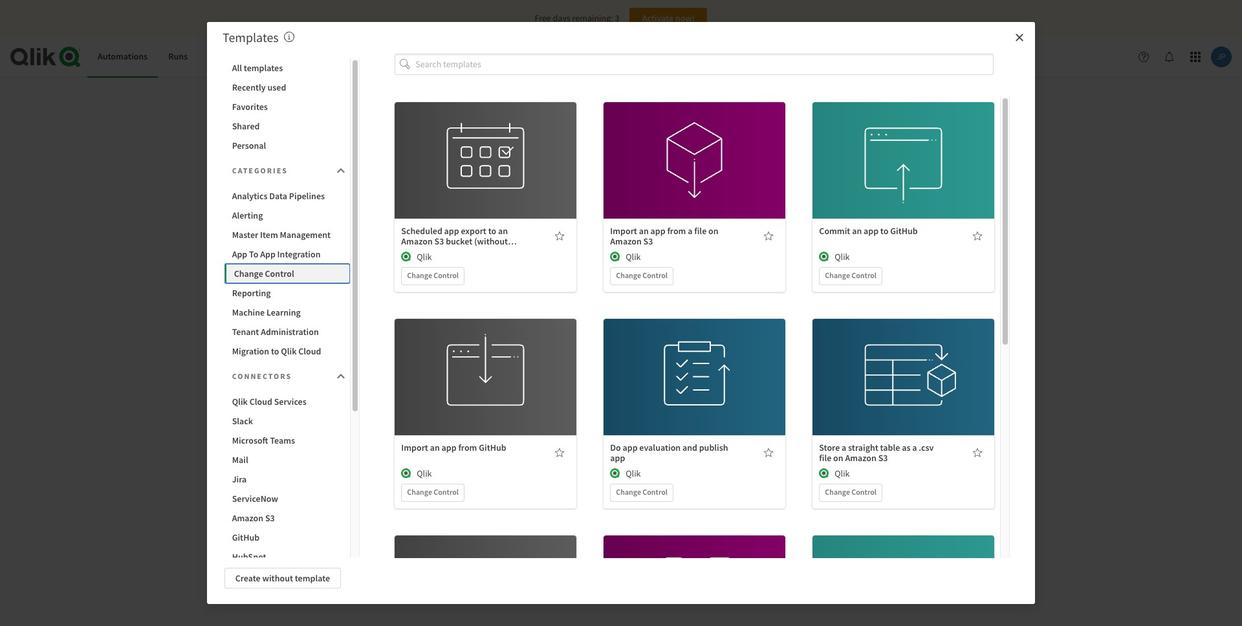 Task type: describe. For each thing, give the bounding box(es) containing it.
machine learning
[[232, 307, 301, 318]]

3
[[615, 12, 620, 24]]

qlik for scheduled app export to an amazon s3 bucket (without data)
[[417, 251, 432, 262]]

use template for import an app from github
[[460, 357, 512, 369]]

change control for do app evaluation and publish app
[[616, 487, 668, 497]]

use template button for do app evaluation and publish app
[[654, 352, 735, 373]]

microsoft teams button
[[224, 431, 350, 450]]

yet
[[689, 367, 703, 380]]

templates are pre-built automations that help you automate common business workflows. get started by selecting one of the pre-built templates or choose the blank canvas to build an automation from scratch. image
[[284, 32, 294, 42]]

app inside import an app from a file on amazon s3
[[651, 225, 666, 237]]

.csv
[[919, 442, 934, 453]]

app to app integration button
[[224, 245, 350, 264]]

reporting button
[[224, 283, 350, 303]]

(without
[[474, 235, 508, 247]]

template for scheduled app export to an amazon s3 bucket (without data)
[[476, 140, 512, 152]]

free days remaining: 3
[[535, 12, 620, 24]]

qlik down administration in the left of the page
[[281, 346, 297, 357]]

app to app integration
[[232, 248, 321, 260]]

table
[[880, 442, 900, 453]]

to for github
[[881, 225, 889, 237]]

qlik image for do app evaluation and publish app
[[610, 468, 621, 479]]

store
[[819, 442, 840, 453]]

change for store a straight table as a .csv file on amazon s3
[[825, 487, 850, 497]]

create automation button
[[568, 390, 674, 411]]

an inside the scheduled app export to an amazon s3 bucket (without data)
[[498, 225, 508, 237]]

details for store a straight table as a .csv file on amazon s3
[[891, 385, 917, 397]]

change for commit an app to github
[[825, 270, 850, 280]]

qlik image for store a straight table as a .csv file on amazon s3
[[819, 468, 830, 479]]

mail
[[232, 454, 248, 466]]

services
[[274, 396, 307, 408]]

add to favorites image for do app evaluation and publish app
[[764, 448, 774, 458]]

use for do app evaluation and publish app
[[669, 357, 684, 369]]

create for create without template
[[235, 573, 261, 584]]

details for commit an app to github
[[891, 169, 917, 180]]

qlik cloud services
[[232, 396, 307, 408]]

control for import an app from a file on amazon s3
[[643, 270, 668, 280]]

recently used
[[232, 82, 286, 93]]

create without template button
[[224, 568, 341, 589]]

qlik for do app evaluation and publish app
[[626, 468, 641, 479]]

evaluation
[[640, 442, 681, 453]]

activate now! link
[[630, 8, 708, 28]]

analytics data pipelines
[[232, 190, 325, 202]]

templates
[[244, 62, 283, 74]]

app inside the scheduled app export to an amazon s3 bucket (without data)
[[444, 225, 459, 237]]

use template button for store a straight table as a .csv file on amazon s3
[[863, 352, 944, 373]]

change control for commit an app to github
[[825, 270, 877, 280]]

categories
[[232, 166, 288, 175]]

control for import an app from github
[[434, 487, 459, 497]]

analytics
[[232, 190, 268, 202]]

change control inside button
[[234, 268, 294, 280]]

import for import an app from a file on amazon s3
[[610, 225, 637, 237]]

connectors
[[232, 371, 292, 381]]

control for scheduled app export to an amazon s3 bucket (without data)
[[434, 270, 459, 280]]

machine learning button
[[224, 303, 350, 322]]

details button for commit an app to github
[[863, 164, 944, 185]]

amazon inside import an app from a file on amazon s3
[[610, 235, 642, 247]]

1 vertical spatial cloud
[[250, 396, 272, 408]]

qlik image for import an app from a file on amazon s3
[[610, 251, 621, 262]]

administration
[[261, 326, 319, 338]]

to for an
[[488, 225, 496, 237]]

hubspot
[[232, 551, 266, 563]]

do app evaluation and publish app
[[610, 442, 728, 464]]

file inside store a straight table as a .csv file on amazon s3
[[819, 452, 832, 464]]

control inside change control button
[[265, 268, 294, 280]]

use template for store a straight table as a .csv file on amazon s3
[[878, 357, 930, 369]]

s3 inside store a straight table as a .csv file on amazon s3
[[879, 452, 888, 464]]

analytics data pipelines button
[[224, 186, 350, 206]]

templates are pre-built automations that help you automate common business workflows. get started by selecting one of the pre-built templates or choose the blank canvas to build an automation from scratch. tooltip
[[284, 29, 294, 45]]

learning
[[267, 307, 301, 318]]

free
[[535, 12, 551, 24]]

jira button
[[224, 470, 350, 489]]

master
[[232, 229, 258, 241]]

do
[[558, 367, 569, 380]]

use for scheduled app export to an amazon s3 bucket (without data)
[[460, 140, 475, 152]]

add to favorites image for commit an app to github
[[973, 231, 983, 241]]

runs
[[168, 51, 188, 62]]

a inside import an app from a file on amazon s3
[[688, 225, 693, 237]]

close image
[[1015, 32, 1025, 43]]

teams
[[270, 435, 295, 447]]

use for store a straight table as a .csv file on amazon s3
[[878, 357, 893, 369]]

control for store a straight table as a .csv file on amazon s3
[[852, 487, 877, 497]]

and
[[683, 442, 698, 453]]

hubspot button
[[224, 547, 350, 567]]

remaining:
[[572, 12, 613, 24]]

item
[[260, 229, 278, 241]]

microsoft teams
[[232, 435, 295, 447]]

runs button
[[158, 36, 198, 78]]

1 app from the left
[[232, 248, 247, 260]]

qlik up slack
[[232, 396, 248, 408]]

control for do app evaluation and publish app
[[643, 487, 668, 497]]

control for commit an app to github
[[852, 270, 877, 280]]

github button
[[224, 528, 350, 547]]

qlik image for commit an app to github
[[819, 251, 830, 262]]

change inside change control button
[[234, 268, 263, 280]]

data
[[269, 190, 287, 202]]

automations
[[630, 367, 687, 380]]

favorites button
[[224, 97, 350, 116]]

details for scheduled app export to an amazon s3 bucket (without data)
[[473, 169, 499, 180]]

details for do app evaluation and publish app
[[682, 385, 708, 397]]

export
[[461, 225, 487, 237]]

use for import an app from a file on amazon s3
[[669, 140, 684, 152]]

use template for do app evaluation and publish app
[[669, 357, 721, 369]]

servicenow
[[232, 493, 278, 505]]

template for import an app from github
[[476, 357, 512, 369]]

machine
[[232, 307, 265, 318]]

have
[[588, 367, 610, 380]]

scheduled app export to an amazon s3 bucket (without data)
[[401, 225, 508, 257]]

create automation
[[591, 395, 664, 406]]

servicenow button
[[224, 489, 350, 509]]

alerting button
[[224, 206, 350, 225]]

not
[[571, 367, 586, 380]]

add to favorites image for import an app from github
[[555, 448, 565, 458]]

commit an app to github
[[819, 225, 918, 237]]

connections
[[258, 51, 306, 62]]

template for store a straight table as a .csv file on amazon s3
[[894, 357, 930, 369]]

amazon inside button
[[232, 513, 263, 524]]

reporting
[[232, 287, 271, 299]]

github for commit an app to github
[[891, 225, 918, 237]]

0 vertical spatial cloud
[[298, 346, 321, 357]]



Task type: locate. For each thing, give the bounding box(es) containing it.
change control for import an app from github
[[407, 487, 459, 497]]

0 vertical spatial from
[[667, 225, 686, 237]]

all
[[232, 62, 242, 74]]

recently used button
[[224, 78, 350, 97]]

details button
[[445, 164, 526, 185], [654, 164, 735, 185], [863, 164, 944, 185], [445, 381, 526, 402], [654, 381, 735, 402], [863, 381, 944, 402]]

change down store
[[825, 487, 850, 497]]

change control down import an app from a file on amazon s3 at top
[[616, 270, 668, 280]]

from for github
[[458, 442, 477, 453]]

control down commit an app to github
[[852, 270, 877, 280]]

0 vertical spatial on
[[709, 225, 719, 237]]

used
[[268, 82, 286, 93]]

an inside import an app from a file on amazon s3
[[639, 225, 649, 237]]

use template button
[[445, 136, 526, 156], [654, 136, 735, 156], [863, 136, 944, 156], [445, 352, 526, 373], [654, 352, 735, 373], [863, 352, 944, 373]]

change up reporting
[[234, 268, 263, 280]]

details for import an app from github
[[473, 385, 499, 397]]

0 horizontal spatial a
[[688, 225, 693, 237]]

1 horizontal spatial github
[[479, 442, 506, 453]]

1 vertical spatial qlik image
[[401, 468, 412, 479]]

alerting
[[232, 210, 263, 221]]

qlik image down import an app from github on the bottom
[[401, 468, 412, 479]]

migration to qlik cloud
[[232, 346, 321, 357]]

github inside button
[[232, 532, 260, 544]]

0 horizontal spatial import
[[401, 442, 428, 453]]

tenant administration
[[232, 326, 319, 338]]

control down import an app from a file on amazon s3 at top
[[643, 270, 668, 280]]

1 horizontal spatial app
[[260, 248, 276, 260]]

1 horizontal spatial a
[[842, 442, 847, 453]]

as
[[902, 442, 911, 453]]

s3 inside the scheduled app export to an amazon s3 bucket (without data)
[[435, 235, 444, 247]]

amazon s3
[[232, 513, 275, 524]]

qlik for import an app from github
[[417, 468, 432, 479]]

scheduled
[[401, 225, 442, 237]]

qlik
[[417, 251, 432, 262], [626, 251, 641, 262], [835, 251, 850, 262], [281, 346, 297, 357], [232, 396, 248, 408], [417, 468, 432, 479], [626, 468, 641, 479], [835, 468, 850, 479]]

change down commit
[[825, 270, 850, 280]]

you
[[540, 367, 556, 380]]

personal button
[[224, 136, 350, 155]]

change for import an app from github
[[407, 487, 432, 497]]

on inside store a straight table as a .csv file on amazon s3
[[834, 452, 844, 464]]

jira
[[232, 474, 247, 485]]

app left the to
[[232, 248, 247, 260]]

0 horizontal spatial github
[[232, 532, 260, 544]]

change control button
[[224, 264, 350, 283]]

0 vertical spatial import
[[610, 225, 637, 237]]

qlik down scheduled at the top of page
[[417, 251, 432, 262]]

0 vertical spatial file
[[694, 225, 707, 237]]

1 horizontal spatial cloud
[[298, 346, 321, 357]]

template for import an app from a file on amazon s3
[[685, 140, 721, 152]]

qlik image down scheduled at the top of page
[[401, 251, 412, 262]]

details for import an app from a file on amazon s3
[[682, 169, 708, 180]]

0 horizontal spatial create
[[235, 573, 261, 584]]

change control down do app evaluation and publish app
[[616, 487, 668, 497]]

microsoft
[[232, 435, 268, 447]]

tenant
[[232, 326, 259, 338]]

use template for import an app from a file on amazon s3
[[669, 140, 721, 152]]

use for commit an app to github
[[878, 140, 893, 152]]

to right export
[[488, 225, 496, 237]]

0 vertical spatial create
[[591, 395, 617, 406]]

control down app to app integration
[[265, 268, 294, 280]]

tenant administration button
[[224, 322, 350, 342]]

amazon inside the scheduled app export to an amazon s3 bucket (without data)
[[401, 235, 433, 247]]

an for import an app from github
[[430, 442, 440, 453]]

0 horizontal spatial file
[[694, 225, 707, 237]]

change
[[234, 268, 263, 280], [407, 270, 432, 280], [616, 270, 641, 280], [825, 270, 850, 280], [407, 487, 432, 497], [616, 487, 641, 497], [825, 487, 850, 497]]

connections button
[[247, 36, 316, 78]]

amazon inside store a straight table as a .csv file on amazon s3
[[845, 452, 877, 464]]

qlik image down import an app from a file on amazon s3 at top
[[610, 251, 621, 262]]

activate now!
[[642, 12, 695, 24]]

cloud down administration in the left of the page
[[298, 346, 321, 357]]

qlik for commit an app to github
[[835, 251, 850, 262]]

2 add to favorites image from the left
[[973, 231, 983, 241]]

change control down import an app from github on the bottom
[[407, 487, 459, 497]]

all templates button
[[224, 58, 350, 78]]

use template button for import an app from github
[[445, 352, 526, 373]]

migration
[[232, 346, 269, 357]]

qlik for import an app from a file on amazon s3
[[626, 251, 641, 262]]

qlik image for scheduled app export to an amazon s3 bucket (without data)
[[401, 251, 412, 262]]

amazon s3 button
[[224, 509, 350, 528]]

tab list
[[87, 36, 316, 78]]

0 horizontal spatial to
[[271, 346, 279, 357]]

use for import an app from github
[[460, 357, 475, 369]]

2 horizontal spatial a
[[913, 442, 917, 453]]

change down data)
[[407, 270, 432, 280]]

use template
[[460, 140, 512, 152], [669, 140, 721, 152], [878, 140, 930, 152], [460, 357, 512, 369], [669, 357, 721, 369], [878, 357, 930, 369]]

slack
[[232, 415, 253, 427]]

control down the scheduled app export to an amazon s3 bucket (without data)
[[434, 270, 459, 280]]

store a straight table as a .csv file on amazon s3
[[819, 442, 934, 464]]

details button for scheduled app export to an amazon s3 bucket (without data)
[[445, 164, 526, 185]]

master item management button
[[224, 225, 350, 245]]

qlik image
[[401, 251, 412, 262], [819, 251, 830, 262], [610, 468, 621, 479], [819, 468, 830, 479]]

add to favorites image for import an app from a file on amazon s3
[[764, 231, 774, 241]]

1 add to favorites image from the left
[[764, 231, 774, 241]]

details button for do app evaluation and publish app
[[654, 381, 735, 402]]

control down import an app from github on the bottom
[[434, 487, 459, 497]]

s3 inside button
[[265, 513, 275, 524]]

1 horizontal spatial on
[[834, 452, 844, 464]]

1 horizontal spatial add to favorites image
[[973, 231, 983, 241]]

0 horizontal spatial cloud
[[250, 396, 272, 408]]

recently
[[232, 82, 266, 93]]

on inside import an app from a file on amazon s3
[[709, 225, 719, 237]]

mail button
[[224, 450, 350, 470]]

shared
[[232, 120, 260, 132]]

from for a
[[667, 225, 686, 237]]

1 horizontal spatial qlik image
[[610, 251, 621, 262]]

automations
[[98, 51, 148, 62]]

0 horizontal spatial on
[[709, 225, 719, 237]]

Search templates text field
[[416, 54, 994, 75]]

from inside import an app from a file on amazon s3
[[667, 225, 686, 237]]

details button for store a straight table as a .csv file on amazon s3
[[863, 381, 944, 402]]

1 horizontal spatial to
[[488, 225, 496, 237]]

app right the to
[[260, 248, 276, 260]]

1 vertical spatial file
[[819, 452, 832, 464]]

qlik down store
[[835, 468, 850, 479]]

use
[[460, 140, 475, 152], [669, 140, 684, 152], [878, 140, 893, 152], [460, 357, 475, 369], [669, 357, 684, 369], [878, 357, 893, 369]]

change down import an app from github on the bottom
[[407, 487, 432, 497]]

file inside import an app from a file on amazon s3
[[694, 225, 707, 237]]

without
[[262, 573, 293, 584]]

qlik image down store
[[819, 468, 830, 479]]

you do not have any automations yet
[[540, 367, 703, 380]]

template inside button
[[295, 573, 330, 584]]

pipelines
[[289, 190, 325, 202]]

create without template
[[235, 573, 330, 584]]

shared button
[[224, 116, 350, 136]]

github
[[891, 225, 918, 237], [479, 442, 506, 453], [232, 532, 260, 544]]

change control down data)
[[407, 270, 459, 280]]

qlik image down do at bottom left
[[610, 468, 621, 479]]

control down do app evaluation and publish app
[[643, 487, 668, 497]]

change control down commit
[[825, 270, 877, 280]]

qlik image down commit
[[819, 251, 830, 262]]

0 horizontal spatial add to favorites image
[[764, 231, 774, 241]]

0 horizontal spatial qlik image
[[401, 468, 412, 479]]

change for do app evaluation and publish app
[[616, 487, 641, 497]]

change control for store a straight table as a .csv file on amazon s3
[[825, 487, 877, 497]]

change for import an app from a file on amazon s3
[[616, 270, 641, 280]]

on
[[709, 225, 719, 237], [834, 452, 844, 464]]

to
[[249, 248, 258, 260]]

details button for import an app from github
[[445, 381, 526, 402]]

create down hubspot
[[235, 573, 261, 584]]

qlik for store a straight table as a .csv file on amazon s3
[[835, 468, 850, 479]]

1 vertical spatial on
[[834, 452, 844, 464]]

add to favorites image for store a straight table as a .csv file on amazon s3
[[973, 448, 983, 458]]

qlik down evaluation
[[626, 468, 641, 479]]

import
[[610, 225, 637, 237], [401, 442, 428, 453]]

tab list containing automations
[[87, 36, 316, 78]]

use template button for commit an app to github
[[863, 136, 944, 156]]

qlik down import an app from a file on amazon s3 at top
[[626, 251, 641, 262]]

qlik image
[[610, 251, 621, 262], [401, 468, 412, 479]]

1 horizontal spatial import
[[610, 225, 637, 237]]

straight
[[848, 442, 879, 453]]

publish
[[699, 442, 728, 453]]

do
[[610, 442, 621, 453]]

template for commit an app to github
[[894, 140, 930, 152]]

github for import an app from github
[[479, 442, 506, 453]]

change down do at bottom left
[[616, 487, 641, 497]]

1 vertical spatial github
[[479, 442, 506, 453]]

change down import an app from a file on amazon s3 at top
[[616, 270, 641, 280]]

all templates
[[232, 62, 283, 74]]

migration to qlik cloud button
[[224, 342, 350, 361]]

from
[[667, 225, 686, 237], [458, 442, 477, 453]]

an for commit an app to github
[[852, 225, 862, 237]]

use template for commit an app to github
[[878, 140, 930, 152]]

control down store a straight table as a .csv file on amazon s3
[[852, 487, 877, 497]]

automations button
[[87, 36, 158, 78]]

metrics
[[208, 51, 237, 62]]

categories button
[[224, 158, 350, 184]]

s3
[[435, 235, 444, 247], [644, 235, 653, 247], [879, 452, 888, 464], [265, 513, 275, 524]]

change control for import an app from a file on amazon s3
[[616, 270, 668, 280]]

details button for import an app from a file on amazon s3
[[654, 164, 735, 185]]

create down have
[[591, 395, 617, 406]]

2 horizontal spatial github
[[891, 225, 918, 237]]

0 vertical spatial github
[[891, 225, 918, 237]]

favorites
[[232, 101, 268, 113]]

an for import an app from a file on amazon s3
[[639, 225, 649, 237]]

to right commit
[[881, 225, 889, 237]]

cloud down connectors
[[250, 396, 272, 408]]

1 horizontal spatial from
[[667, 225, 686, 237]]

any
[[612, 367, 628, 380]]

management
[[280, 229, 331, 241]]

2 horizontal spatial to
[[881, 225, 889, 237]]

templates
[[223, 29, 279, 45]]

import for import an app from github
[[401, 442, 428, 453]]

import an app from github
[[401, 442, 506, 453]]

integration
[[277, 248, 321, 260]]

activate
[[642, 12, 674, 24]]

1 horizontal spatial create
[[591, 395, 617, 406]]

amazon
[[401, 235, 433, 247], [610, 235, 642, 247], [845, 452, 877, 464], [232, 513, 263, 524]]

s3 inside import an app from a file on amazon s3
[[644, 235, 653, 247]]

file
[[694, 225, 707, 237], [819, 452, 832, 464]]

to down tenant administration
[[271, 346, 279, 357]]

0 vertical spatial qlik image
[[610, 251, 621, 262]]

1 vertical spatial from
[[458, 442, 477, 453]]

connectors button
[[224, 364, 350, 390]]

create for create automation
[[591, 395, 617, 406]]

change control down straight
[[825, 487, 877, 497]]

change control for scheduled app export to an amazon s3 bucket (without data)
[[407, 270, 459, 280]]

now!
[[676, 12, 695, 24]]

import inside import an app from a file on amazon s3
[[610, 225, 637, 237]]

template for do app evaluation and publish app
[[685, 357, 721, 369]]

use template for scheduled app export to an amazon s3 bucket (without data)
[[460, 140, 512, 152]]

0 horizontal spatial from
[[458, 442, 477, 453]]

master item management
[[232, 229, 331, 241]]

automation
[[618, 395, 664, 406]]

use template button for import an app from a file on amazon s3
[[654, 136, 735, 156]]

2 app from the left
[[260, 248, 276, 260]]

to inside the scheduled app export to an amazon s3 bucket (without data)
[[488, 225, 496, 237]]

bucket
[[446, 235, 473, 247]]

qlik image for import an app from github
[[401, 468, 412, 479]]

import an app from a file on amazon s3
[[610, 225, 719, 247]]

1 vertical spatial import
[[401, 442, 428, 453]]

qlik down commit
[[835, 251, 850, 262]]

add to favorites image
[[764, 231, 774, 241], [973, 231, 983, 241]]

1 vertical spatial create
[[235, 573, 261, 584]]

data)
[[401, 246, 422, 257]]

change control down the to
[[234, 268, 294, 280]]

2 vertical spatial github
[[232, 532, 260, 544]]

commit
[[819, 225, 851, 237]]

add to favorites image for scheduled app export to an amazon s3 bucket (without data)
[[555, 231, 565, 241]]

add to favorites image
[[555, 231, 565, 241], [555, 448, 565, 458], [764, 448, 774, 458], [973, 448, 983, 458]]

use template button for scheduled app export to an amazon s3 bucket (without data)
[[445, 136, 526, 156]]

change for scheduled app export to an amazon s3 bucket (without data)
[[407, 270, 432, 280]]

qlik down import an app from github on the bottom
[[417, 468, 432, 479]]

0 horizontal spatial app
[[232, 248, 247, 260]]

1 horizontal spatial file
[[819, 452, 832, 464]]

to inside button
[[271, 346, 279, 357]]



Task type: vqa. For each thing, say whether or not it's contained in the screenshot.
Helpdesk related to Demo App - Helpdesk Management Data last loaded: Feb 23, 2021, 1:30 PM This application holds the data of tickets that are submitted by internal employees to the IT department. It includes when a computer needs to be upgraded or a mobile phone does not work. Each ticket is assigned to an IT resource, but an IT manager, s/he needs to be aware which tickets came in as a high priority, or which tickets have not been assigned to any resources yet.
no



